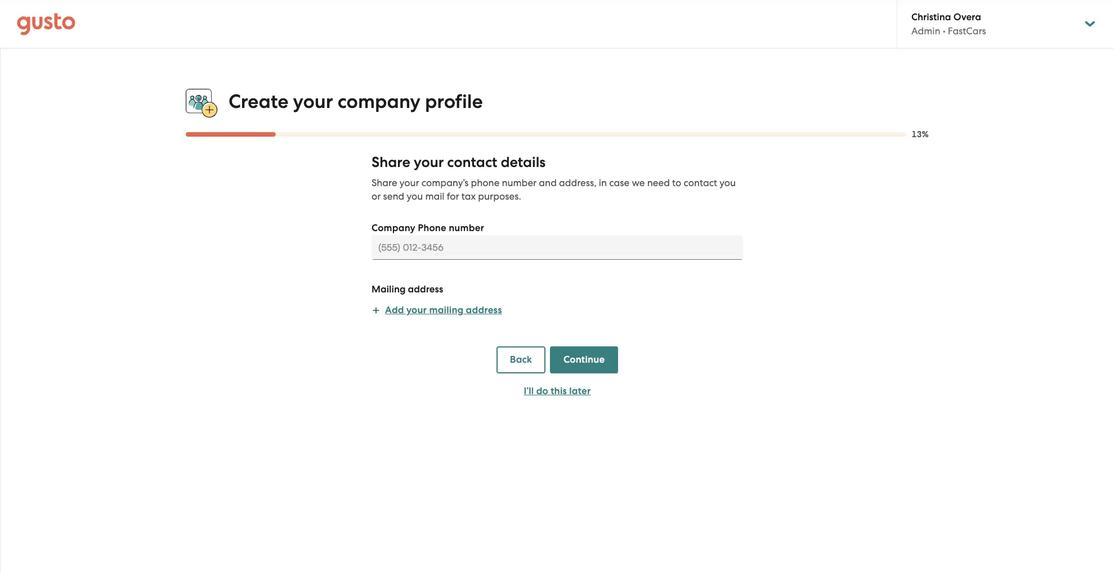 Task type: locate. For each thing, give the bounding box(es) containing it.
number down details
[[502, 177, 537, 189]]

your up the send
[[400, 177, 419, 189]]

contact inside 'share your company's phone number and address, in case we need to contact you or send you mail for tax purposes.'
[[684, 177, 717, 189]]

your inside 'share your company's phone number and address, in case we need to contact you or send you mail for tax purposes.'
[[400, 177, 419, 189]]

share your company's phone number and address, in case we need to contact you or send you mail for tax purposes.
[[372, 177, 736, 202]]

share up the send
[[372, 154, 410, 171]]

address up the add your mailing address
[[408, 284, 443, 296]]

your
[[293, 90, 333, 113], [414, 154, 444, 171], [400, 177, 419, 189], [406, 305, 427, 316]]

i'll do this later button
[[496, 378, 618, 405]]

0 horizontal spatial number
[[449, 222, 484, 234]]

0 vertical spatial address
[[408, 284, 443, 296]]

this
[[551, 386, 567, 398]]

your for contact
[[414, 154, 444, 171]]

continue button
[[550, 347, 618, 374]]

fastcars
[[948, 25, 986, 37]]

share for share your contact details
[[372, 154, 410, 171]]

number
[[502, 177, 537, 189], [449, 222, 484, 234]]

0 vertical spatial share
[[372, 154, 410, 171]]

1 horizontal spatial number
[[502, 177, 537, 189]]

address right mailing
[[466, 305, 502, 316]]

share inside 'share your company's phone number and address, in case we need to contact you or send you mail for tax purposes.'
[[372, 177, 397, 189]]

0 horizontal spatial contact
[[447, 154, 497, 171]]

0 horizontal spatial address
[[408, 284, 443, 296]]

share
[[372, 154, 410, 171], [372, 177, 397, 189]]

your right 'add'
[[406, 305, 427, 316]]

you right to
[[720, 177, 736, 189]]

contact
[[447, 154, 497, 171], [684, 177, 717, 189]]

your up company's
[[414, 154, 444, 171]]

do
[[536, 386, 548, 398]]

1 share from the top
[[372, 154, 410, 171]]

add your mailing address
[[385, 305, 502, 316]]

send
[[383, 191, 404, 202]]

0 vertical spatial you
[[720, 177, 736, 189]]

2 share from the top
[[372, 177, 397, 189]]

1 vertical spatial you
[[407, 191, 423, 202]]

overa
[[953, 11, 981, 23]]

you
[[720, 177, 736, 189], [407, 191, 423, 202]]

address,
[[559, 177, 597, 189]]

we
[[632, 177, 645, 189]]

contact right to
[[684, 177, 717, 189]]

company phone number
[[372, 222, 484, 234]]

1 vertical spatial share
[[372, 177, 397, 189]]

1 horizontal spatial contact
[[684, 177, 717, 189]]

contact up phone
[[447, 154, 497, 171]]

i'll do this later
[[524, 386, 591, 398]]

your right create
[[293, 90, 333, 113]]

christina
[[911, 11, 951, 23]]

your for company's
[[400, 177, 419, 189]]

0 vertical spatial number
[[502, 177, 537, 189]]

1 vertical spatial contact
[[684, 177, 717, 189]]

1 vertical spatial number
[[449, 222, 484, 234]]

share up or
[[372, 177, 397, 189]]

purposes.
[[478, 191, 521, 202]]

you left mail
[[407, 191, 423, 202]]

your for mailing
[[406, 305, 427, 316]]

tax
[[462, 191, 476, 202]]

create
[[229, 90, 288, 113]]

1 vertical spatial address
[[466, 305, 502, 316]]

number down tax
[[449, 222, 484, 234]]

company
[[338, 90, 420, 113]]

mailing address
[[372, 284, 443, 296]]

back
[[510, 354, 532, 366]]

Company Phone number telephone field
[[372, 235, 743, 260]]

address
[[408, 284, 443, 296], [466, 305, 502, 316]]

0 horizontal spatial you
[[407, 191, 423, 202]]



Task type: describe. For each thing, give the bounding box(es) containing it.
mail
[[425, 191, 444, 202]]

number inside 'share your company's phone number and address, in case we need to contact you or send you mail for tax purposes.'
[[502, 177, 537, 189]]

i'll
[[524, 386, 534, 398]]

case
[[609, 177, 629, 189]]

need
[[647, 177, 670, 189]]

•
[[943, 25, 946, 37]]

add
[[385, 305, 404, 316]]

0 vertical spatial contact
[[447, 154, 497, 171]]

mailing
[[372, 284, 406, 296]]

for
[[447, 191, 459, 202]]

share your contact details
[[372, 154, 546, 171]]

13%
[[912, 130, 929, 140]]

mailing
[[429, 305, 464, 316]]

your for company
[[293, 90, 333, 113]]

christina overa admin • fastcars
[[911, 11, 986, 37]]

in
[[599, 177, 607, 189]]

company's
[[422, 177, 469, 189]]

phone
[[471, 177, 499, 189]]

1 horizontal spatial address
[[466, 305, 502, 316]]

details
[[501, 154, 546, 171]]

phone
[[418, 222, 446, 234]]

to
[[672, 177, 681, 189]]

1 horizontal spatial you
[[720, 177, 736, 189]]

home image
[[17, 13, 75, 35]]

or
[[372, 191, 381, 202]]

and
[[539, 177, 557, 189]]

share for share your company's phone number and address, in case we need to contact you or send you mail for tax purposes.
[[372, 177, 397, 189]]

admin
[[911, 25, 940, 37]]

continue
[[564, 354, 605, 366]]

back link
[[496, 347, 546, 374]]

profile
[[425, 90, 483, 113]]

company
[[372, 222, 415, 234]]

create your company profile
[[229, 90, 483, 113]]

later
[[569, 386, 591, 398]]



Task type: vqa. For each thing, say whether or not it's contained in the screenshot.
number inside Share your company's phone number and address, in case we need to contact you or send you mail for tax purposes.
yes



